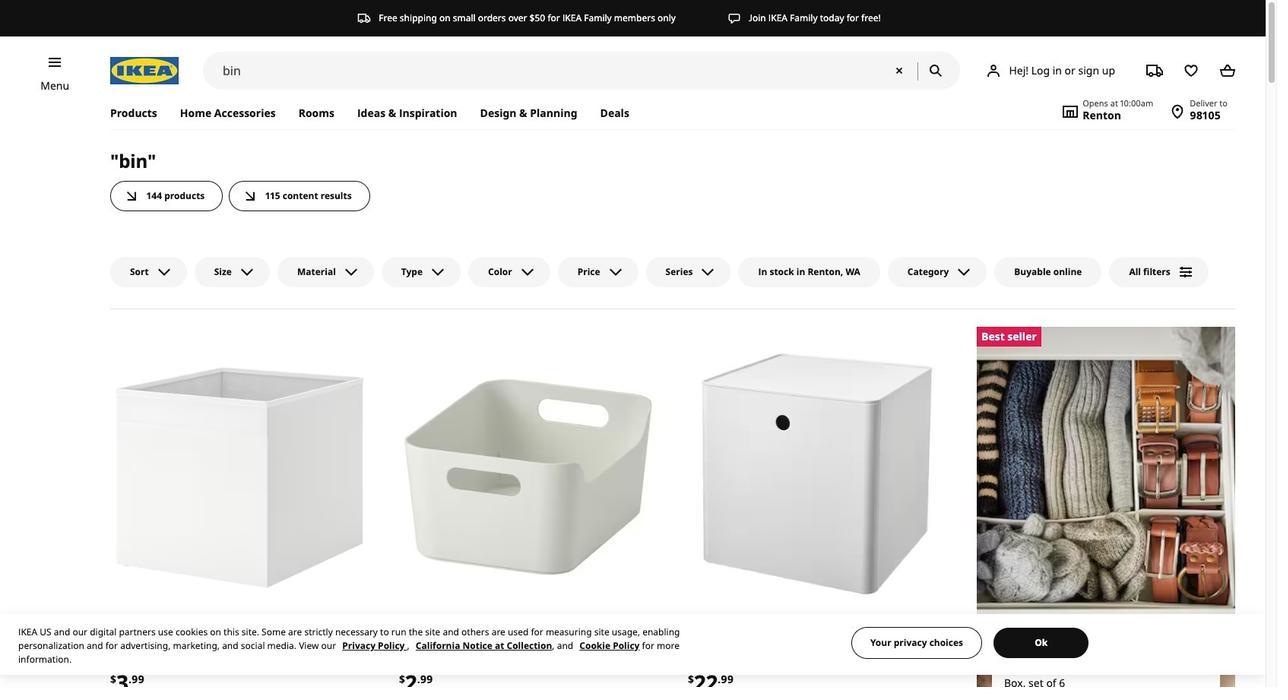 Task type: locate. For each thing, give the bounding box(es) containing it.
None search field
[[203, 52, 961, 90]]

Search by product text field
[[203, 52, 961, 90]]



Task type: vqa. For each thing, say whether or not it's contained in the screenshot.
'Search by product' TEXT FIELD
yes



Task type: describe. For each thing, give the bounding box(es) containing it.
ikea logotype, go to start page image
[[110, 57, 179, 84]]



